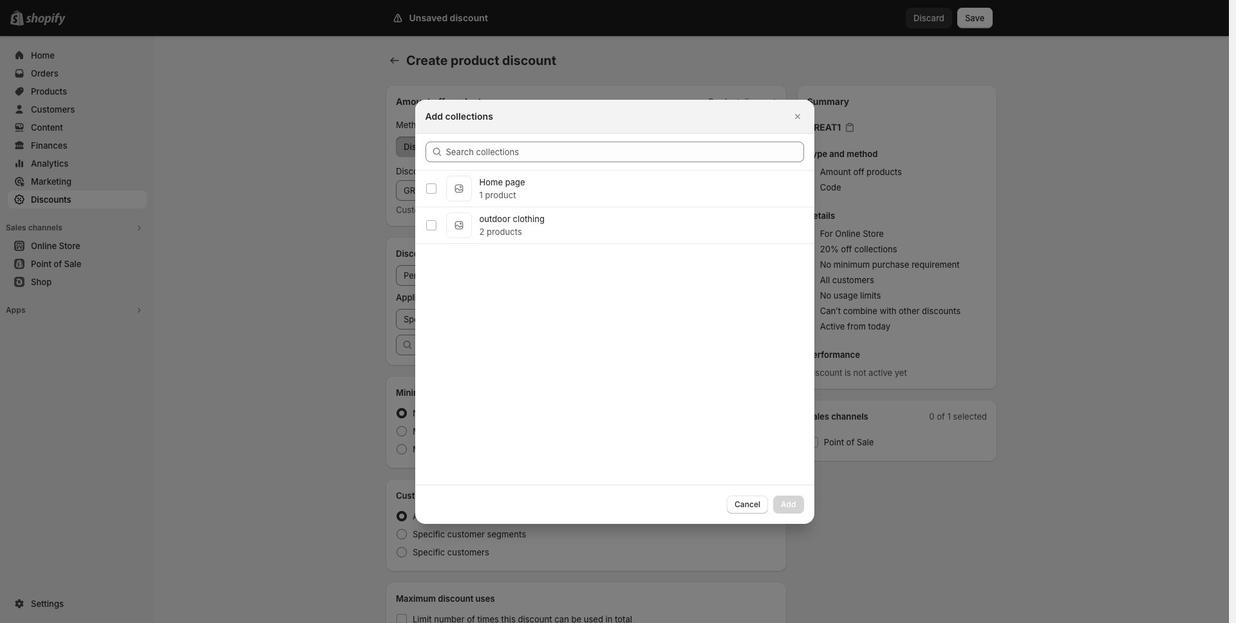 Task type: vqa. For each thing, say whether or not it's contained in the screenshot.
automations.
no



Task type: locate. For each thing, give the bounding box(es) containing it.
shopify image
[[26, 13, 66, 26]]

Search collections text field
[[446, 141, 804, 162]]

dialog
[[0, 99, 1229, 524]]



